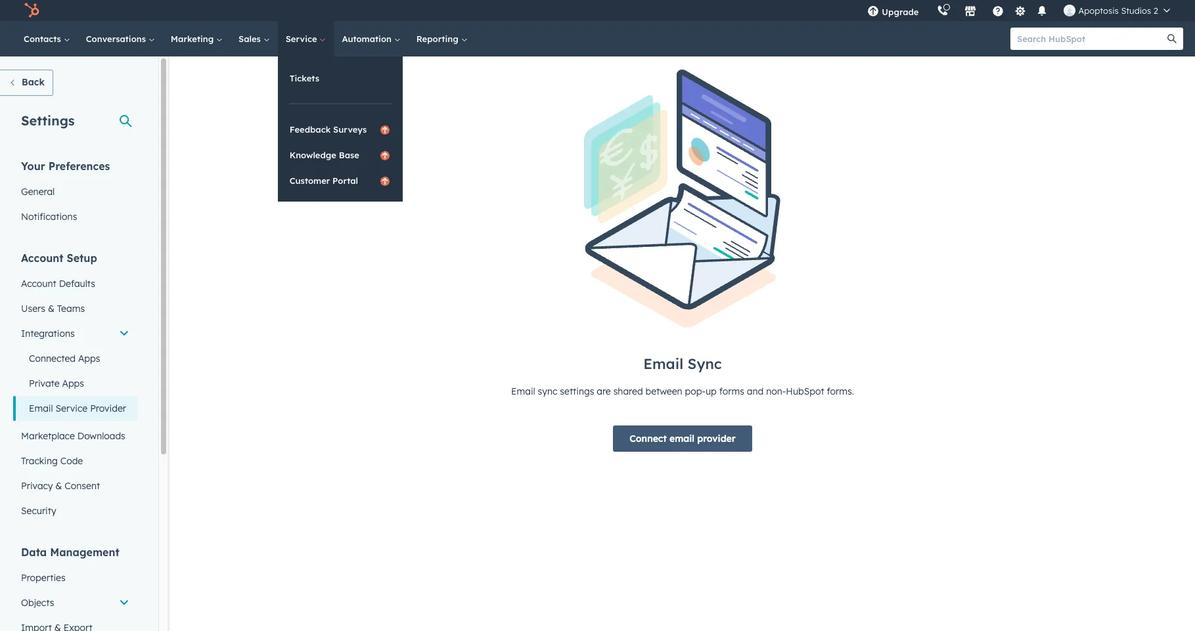 Task type: vqa. For each thing, say whether or not it's contained in the screenshot.
"us" within Email from james.peterson1902@gmail.com with subject Note to Self row
no



Task type: locate. For each thing, give the bounding box(es) containing it.
service
[[286, 34, 320, 44], [56, 403, 88, 415]]

account
[[21, 252, 64, 265], [21, 278, 56, 290]]

& inside "link"
[[55, 480, 62, 492]]

& right users
[[48, 303, 55, 315]]

apps
[[78, 353, 100, 365], [62, 378, 84, 390]]

marketplaces image
[[965, 6, 977, 18]]

account defaults link
[[13, 271, 137, 296]]

account up users
[[21, 278, 56, 290]]

automation link
[[334, 21, 409, 57]]

tracking code
[[21, 455, 83, 467]]

help button
[[987, 0, 1010, 21]]

0 vertical spatial &
[[48, 303, 55, 315]]

tara schultz image
[[1064, 5, 1076, 16]]

2 horizontal spatial email
[[644, 355, 684, 374]]

search button
[[1161, 28, 1184, 50]]

0 horizontal spatial email
[[29, 403, 53, 415]]

privacy
[[21, 480, 53, 492]]

calling icon button
[[932, 2, 955, 19]]

email down private
[[29, 403, 53, 415]]

security
[[21, 505, 56, 517]]

and
[[747, 386, 764, 398]]

settings image
[[1015, 6, 1027, 17]]

menu containing apoptosis studios 2
[[859, 0, 1180, 21]]

service link
[[278, 21, 334, 57]]

properties link
[[13, 566, 137, 591]]

sales link
[[231, 21, 278, 57]]

apoptosis studios 2 button
[[1056, 0, 1178, 21]]

portal
[[333, 175, 358, 186]]

1 vertical spatial &
[[55, 480, 62, 492]]

up
[[706, 386, 717, 398]]

apoptosis
[[1079, 5, 1119, 16]]

email sync settings are shared between pop-up forms and non-hubspot forms.
[[511, 386, 854, 398]]

1 vertical spatial apps
[[62, 378, 84, 390]]

knowledge
[[290, 150, 336, 160]]

reporting link
[[409, 21, 476, 57]]

connected apps
[[29, 353, 100, 365]]

1 vertical spatial account
[[21, 278, 56, 290]]

&
[[48, 303, 55, 315], [55, 480, 62, 492]]

0 horizontal spatial &
[[48, 303, 55, 315]]

consent
[[65, 480, 100, 492]]

connect
[[630, 433, 667, 445]]

menu item
[[928, 0, 931, 21]]

1 vertical spatial email
[[511, 386, 535, 398]]

non-
[[766, 386, 786, 398]]

marketplaces button
[[957, 0, 985, 21]]

0 vertical spatial apps
[[78, 353, 100, 365]]

0 vertical spatial account
[[21, 252, 64, 265]]

1 horizontal spatial &
[[55, 480, 62, 492]]

2 vertical spatial email
[[29, 403, 53, 415]]

email service provider link
[[13, 396, 137, 421]]

2 account from the top
[[21, 278, 56, 290]]

notifications image
[[1037, 6, 1049, 18]]

email inside account setup element
[[29, 403, 53, 415]]

notifications
[[21, 211, 77, 223]]

0 vertical spatial email
[[644, 355, 684, 374]]

calling icon image
[[938, 5, 949, 17]]

private apps link
[[13, 371, 137, 396]]

menu
[[859, 0, 1180, 21]]

marketplace downloads link
[[13, 424, 137, 449]]

0 vertical spatial service
[[286, 34, 320, 44]]

integrations button
[[13, 321, 137, 346]]

service up tickets
[[286, 34, 320, 44]]

sync
[[538, 386, 558, 398]]

settings
[[560, 386, 594, 398]]

knowledge base
[[290, 150, 359, 160]]

& right the privacy
[[55, 480, 62, 492]]

service menu
[[278, 57, 403, 202]]

apps down the connected apps link
[[62, 378, 84, 390]]

conversations link
[[78, 21, 163, 57]]

hubspot image
[[24, 3, 39, 18]]

0 horizontal spatial service
[[56, 403, 88, 415]]

apps up private apps link in the left bottom of the page
[[78, 353, 100, 365]]

your preferences element
[[13, 159, 137, 229]]

service down private apps link in the left bottom of the page
[[56, 403, 88, 415]]

customer portal link
[[278, 168, 403, 193]]

Search HubSpot search field
[[1011, 28, 1172, 50]]

tickets link
[[278, 66, 403, 91]]

account setup element
[[13, 251, 137, 524]]

& for users
[[48, 303, 55, 315]]

1 vertical spatial service
[[56, 403, 88, 415]]

downloads
[[77, 430, 125, 442]]

apoptosis studios 2
[[1079, 5, 1159, 16]]

apps for connected apps
[[78, 353, 100, 365]]

email
[[644, 355, 684, 374], [511, 386, 535, 398], [29, 403, 53, 415]]

private
[[29, 378, 60, 390]]

email up between in the bottom of the page
[[644, 355, 684, 374]]

conversations
[[86, 34, 148, 44]]

reporting
[[417, 34, 461, 44]]

connect email provider
[[630, 433, 736, 445]]

security link
[[13, 499, 137, 524]]

surveys
[[333, 124, 367, 135]]

upgrade image
[[868, 6, 880, 18]]

account up account defaults
[[21, 252, 64, 265]]

privacy & consent link
[[13, 474, 137, 499]]

marketing link
[[163, 21, 231, 57]]

connected
[[29, 353, 76, 365]]

email left sync
[[511, 386, 535, 398]]

settings
[[21, 112, 75, 129]]

1 horizontal spatial email
[[511, 386, 535, 398]]

1 account from the top
[[21, 252, 64, 265]]

& for privacy
[[55, 480, 62, 492]]

2
[[1154, 5, 1159, 16]]

base
[[339, 150, 359, 160]]



Task type: describe. For each thing, give the bounding box(es) containing it.
private apps
[[29, 378, 84, 390]]

preferences
[[48, 160, 110, 173]]

forms.
[[827, 386, 854, 398]]

provider
[[698, 433, 736, 445]]

email
[[670, 433, 695, 445]]

general link
[[13, 179, 137, 204]]

account for account setup
[[21, 252, 64, 265]]

users & teams link
[[13, 296, 137, 321]]

sales
[[239, 34, 263, 44]]

feedback
[[290, 124, 331, 135]]

management
[[50, 546, 119, 559]]

tracking
[[21, 455, 58, 467]]

contacts
[[24, 34, 64, 44]]

integrations
[[21, 328, 75, 340]]

defaults
[[59, 278, 95, 290]]

general
[[21, 186, 55, 198]]

feedback surveys link
[[278, 117, 403, 142]]

notifications link
[[13, 204, 137, 229]]

users & teams
[[21, 303, 85, 315]]

studios
[[1122, 5, 1152, 16]]

shared
[[614, 386, 643, 398]]

email service provider
[[29, 403, 126, 415]]

your
[[21, 160, 45, 173]]

upgrade
[[882, 7, 919, 17]]

hubspot
[[786, 386, 825, 398]]

objects button
[[13, 591, 137, 616]]

between
[[646, 386, 683, 398]]

marketing
[[171, 34, 216, 44]]

pop-
[[685, 386, 706, 398]]

help image
[[993, 6, 1005, 18]]

marketplace downloads
[[21, 430, 125, 442]]

feedback surveys
[[290, 124, 367, 135]]

email for email sync
[[644, 355, 684, 374]]

code
[[60, 455, 83, 467]]

email for email service provider
[[29, 403, 53, 415]]

automation
[[342, 34, 394, 44]]

your preferences
[[21, 160, 110, 173]]

forms
[[720, 386, 745, 398]]

back
[[22, 76, 45, 88]]

provider
[[90, 403, 126, 415]]

privacy & consent
[[21, 480, 100, 492]]

properties
[[21, 572, 65, 584]]

connect email provider button
[[613, 426, 752, 452]]

account for account defaults
[[21, 278, 56, 290]]

knowledge base link
[[278, 143, 403, 168]]

data management element
[[13, 546, 137, 632]]

tickets
[[290, 73, 319, 83]]

settings link
[[1012, 4, 1029, 17]]

contacts link
[[16, 21, 78, 57]]

back link
[[0, 70, 53, 96]]

search image
[[1168, 34, 1177, 43]]

1 horizontal spatial service
[[286, 34, 320, 44]]

setup
[[67, 252, 97, 265]]

marketplace
[[21, 430, 75, 442]]

data management
[[21, 546, 119, 559]]

connected apps link
[[13, 346, 137, 371]]

hubspot link
[[16, 3, 49, 18]]

service inside account setup element
[[56, 403, 88, 415]]

sync
[[688, 355, 722, 374]]

account setup
[[21, 252, 97, 265]]

email sync
[[644, 355, 722, 374]]

objects
[[21, 597, 54, 609]]

teams
[[57, 303, 85, 315]]

account defaults
[[21, 278, 95, 290]]

data
[[21, 546, 47, 559]]

tracking code link
[[13, 449, 137, 474]]

email for email sync settings are shared between pop-up forms and non-hubspot forms.
[[511, 386, 535, 398]]

apps for private apps
[[62, 378, 84, 390]]

are
[[597, 386, 611, 398]]

customer portal
[[290, 175, 358, 186]]

users
[[21, 303, 45, 315]]



